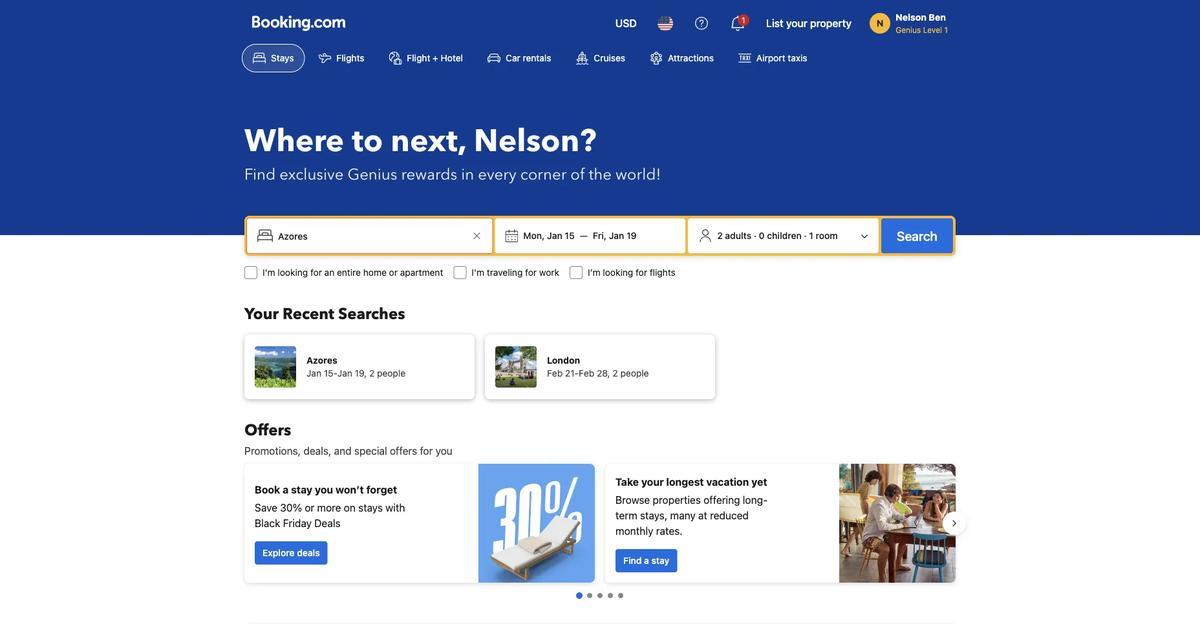 Task type: vqa. For each thing, say whether or not it's contained in the screenshot.
'48'
no



Task type: describe. For each thing, give the bounding box(es) containing it.
stays
[[358, 502, 383, 515]]

take your longest vacation yet image
[[840, 465, 956, 584]]

2 for azores jan 15-jan 19, 2 people
[[369, 368, 375, 379]]

searches
[[338, 304, 405, 325]]

traveling
[[487, 268, 523, 278]]

reduced
[[710, 510, 749, 522]]

Where are you going? field
[[273, 225, 469, 248]]

offering
[[704, 495, 741, 507]]

for for an
[[311, 268, 322, 278]]

+
[[433, 53, 439, 63]]

1 · from the left
[[754, 231, 757, 241]]

yet
[[752, 477, 768, 489]]

19,
[[355, 368, 367, 379]]

save
[[255, 502, 278, 515]]

taxis
[[788, 53, 808, 63]]

attractions
[[668, 53, 714, 63]]

fri, jan 19 button
[[588, 225, 642, 248]]

i'm for i'm traveling for work
[[472, 268, 485, 278]]

28,
[[597, 368, 611, 379]]

2 feb from the left
[[579, 368, 595, 379]]

rewards
[[401, 164, 458, 185]]

explore deals
[[263, 548, 320, 559]]

forget
[[367, 484, 397, 497]]

entire
[[337, 268, 361, 278]]

your for list
[[787, 17, 808, 29]]

adults
[[726, 231, 752, 241]]

an
[[325, 268, 335, 278]]

home
[[363, 268, 387, 278]]

the
[[589, 164, 612, 185]]

cruises link
[[565, 44, 637, 72]]

for for flights
[[636, 268, 648, 278]]

airport taxis
[[757, 53, 808, 63]]

flights link
[[308, 44, 376, 72]]

take your longest vacation yet browse properties offering long- term stays, many at reduced monthly rates.
[[616, 477, 768, 538]]

n
[[877, 18, 884, 28]]

1 inside 1 dropdown button
[[742, 16, 746, 25]]

car rentals
[[506, 53, 552, 63]]

monthly
[[616, 526, 654, 538]]

with
[[386, 502, 405, 515]]

1 feb from the left
[[547, 368, 563, 379]]

2 inside 2 adults · 0 children · 1 room button
[[718, 231, 723, 241]]

usd
[[616, 17, 637, 29]]

in
[[461, 164, 474, 185]]

and
[[334, 445, 352, 458]]

nelson ben genius level 1
[[896, 12, 948, 34]]

mon,
[[524, 231, 545, 241]]

you inside offers promotions, deals, and special offers for you
[[436, 445, 453, 458]]

genius inside where to next, nelson? find exclusive genius rewards in every corner of the world!
[[348, 164, 398, 185]]

search
[[897, 228, 938, 244]]

find inside where to next, nelson? find exclusive genius rewards in every corner of the world!
[[245, 164, 276, 185]]

looking for i'm
[[603, 268, 634, 278]]

15
[[565, 231, 575, 241]]

explore
[[263, 548, 295, 559]]

jan left 19,
[[338, 368, 353, 379]]

where to next, nelson? find exclusive genius rewards in every corner of the world!
[[245, 120, 661, 185]]

mon, jan 15 button
[[518, 225, 580, 248]]

azores jan 15-jan 19, 2 people
[[307, 356, 406, 379]]

i'm looking for flights
[[588, 268, 676, 278]]

rentals
[[523, 53, 552, 63]]

hotel
[[441, 53, 463, 63]]

list your property link
[[759, 8, 860, 39]]

—
[[580, 231, 588, 241]]

0
[[759, 231, 765, 241]]

stay for find
[[652, 556, 670, 567]]

rates.
[[656, 526, 683, 538]]

deals
[[297, 548, 320, 559]]

your for take
[[642, 477, 664, 489]]

attractions link
[[639, 44, 725, 72]]

deals,
[[304, 445, 332, 458]]

offers
[[390, 445, 417, 458]]

fri,
[[593, 231, 607, 241]]

flight + hotel
[[407, 53, 463, 63]]

booking.com image
[[252, 16, 345, 31]]

region containing take your longest vacation yet
[[234, 459, 967, 589]]

2 adults · 0 children · 1 room button
[[694, 224, 874, 248]]

book a stay you won't forget save 30% or more on stays with black friday deals
[[255, 484, 405, 530]]

looking for i'm
[[278, 268, 308, 278]]

a for find
[[644, 556, 649, 567]]

offers promotions, deals, and special offers for you
[[245, 420, 453, 458]]

list
[[767, 17, 784, 29]]

explore deals link
[[255, 542, 328, 565]]

won't
[[336, 484, 364, 497]]

where
[[245, 120, 344, 163]]



Task type: locate. For each thing, give the bounding box(es) containing it.
promotions,
[[245, 445, 301, 458]]

children
[[768, 231, 802, 241]]

1
[[742, 16, 746, 25], [945, 25, 948, 34], [810, 231, 814, 241]]

1 horizontal spatial your
[[787, 17, 808, 29]]

for inside offers promotions, deals, and special offers for you
[[420, 445, 433, 458]]

1 horizontal spatial stay
[[652, 556, 670, 567]]

a for book
[[283, 484, 289, 497]]

1 button
[[723, 8, 754, 39]]

region
[[234, 459, 967, 589]]

people
[[377, 368, 406, 379], [621, 368, 649, 379]]

21-
[[565, 368, 579, 379]]

cruises
[[594, 53, 626, 63]]

you up more
[[315, 484, 333, 497]]

· left 0
[[754, 231, 757, 241]]

genius down to
[[348, 164, 398, 185]]

1 vertical spatial 1
[[945, 25, 948, 34]]

0 horizontal spatial people
[[377, 368, 406, 379]]

long-
[[743, 495, 768, 507]]

you inside the book a stay you won't forget save 30% or more on stays with black friday deals
[[315, 484, 333, 497]]

stay for book
[[291, 484, 313, 497]]

usd button
[[608, 8, 645, 39]]

1 vertical spatial genius
[[348, 164, 398, 185]]

car
[[506, 53, 521, 63]]

take
[[616, 477, 639, 489]]

recent
[[283, 304, 335, 325]]

people inside the azores jan 15-jan 19, 2 people
[[377, 368, 406, 379]]

jan
[[547, 231, 563, 241], [609, 231, 625, 241], [307, 368, 322, 379], [338, 368, 353, 379]]

deals
[[315, 518, 341, 530]]

of
[[571, 164, 585, 185]]

1 left room
[[810, 231, 814, 241]]

2 right 19,
[[369, 368, 375, 379]]

0 horizontal spatial genius
[[348, 164, 398, 185]]

1 horizontal spatial 1
[[810, 231, 814, 241]]

for right offers
[[420, 445, 433, 458]]

1 looking from the left
[[278, 268, 308, 278]]

property
[[811, 17, 852, 29]]

london
[[547, 356, 580, 366]]

2 · from the left
[[804, 231, 807, 241]]

stay down rates.
[[652, 556, 670, 567]]

0 vertical spatial your
[[787, 17, 808, 29]]

0 horizontal spatial your
[[642, 477, 664, 489]]

2 inside the azores jan 15-jan 19, 2 people
[[369, 368, 375, 379]]

1 horizontal spatial a
[[644, 556, 649, 567]]

vacation
[[707, 477, 749, 489]]

mon, jan 15 — fri, jan 19
[[524, 231, 637, 241]]

1 horizontal spatial people
[[621, 368, 649, 379]]

people right 19,
[[377, 368, 406, 379]]

1 i'm from the left
[[263, 268, 275, 278]]

people for jan 15-jan 19, 2 people
[[377, 368, 406, 379]]

flight + hotel link
[[378, 44, 474, 72]]

1 horizontal spatial feb
[[579, 368, 595, 379]]

1 people from the left
[[377, 368, 406, 379]]

2 for london feb 21-feb 28, 2 people
[[613, 368, 618, 379]]

for left work
[[525, 268, 537, 278]]

1 inside 2 adults · 0 children · 1 room button
[[810, 231, 814, 241]]

i'm looking for an entire home or apartment
[[263, 268, 443, 278]]

0 vertical spatial or
[[389, 268, 398, 278]]

1 horizontal spatial find
[[624, 556, 642, 567]]

for left the flights on the right
[[636, 268, 648, 278]]

0 horizontal spatial ·
[[754, 231, 757, 241]]

0 horizontal spatial you
[[315, 484, 333, 497]]

2 inside london feb 21-feb 28, 2 people
[[613, 368, 618, 379]]

a right book
[[283, 484, 289, 497]]

or right the home
[[389, 268, 398, 278]]

0 vertical spatial genius
[[896, 25, 921, 34]]

airport taxis link
[[728, 44, 819, 72]]

0 horizontal spatial find
[[245, 164, 276, 185]]

1 right level
[[945, 25, 948, 34]]

room
[[816, 231, 838, 241]]

0 horizontal spatial i'm
[[263, 268, 275, 278]]

your account menu nelson ben genius level 1 element
[[870, 6, 954, 36]]

nelson
[[896, 12, 927, 23]]

0 horizontal spatial feb
[[547, 368, 563, 379]]

jan down azores
[[307, 368, 322, 379]]

special
[[354, 445, 387, 458]]

for for work
[[525, 268, 537, 278]]

ben
[[929, 12, 946, 23]]

find down where
[[245, 164, 276, 185]]

flights
[[337, 53, 365, 63]]

feb left 28,
[[579, 368, 595, 379]]

2 vertical spatial 1
[[810, 231, 814, 241]]

jan left 15
[[547, 231, 563, 241]]

properties
[[653, 495, 701, 507]]

nelson?
[[474, 120, 597, 163]]

1 vertical spatial a
[[644, 556, 649, 567]]

0 vertical spatial you
[[436, 445, 453, 458]]

your inside take your longest vacation yet browse properties offering long- term stays, many at reduced monthly rates.
[[642, 477, 664, 489]]

at
[[699, 510, 708, 522]]

2 looking from the left
[[603, 268, 634, 278]]

i'm left traveling
[[472, 268, 485, 278]]

1 vertical spatial you
[[315, 484, 333, 497]]

1 vertical spatial your
[[642, 477, 664, 489]]

jan left 19
[[609, 231, 625, 241]]

people inside london feb 21-feb 28, 2 people
[[621, 368, 649, 379]]

list your property
[[767, 17, 852, 29]]

more
[[317, 502, 341, 515]]

world!
[[616, 164, 661, 185]]

apartment
[[400, 268, 443, 278]]

0 vertical spatial a
[[283, 484, 289, 497]]

0 horizontal spatial looking
[[278, 268, 308, 278]]

1 vertical spatial or
[[305, 502, 315, 515]]

1 vertical spatial stay
[[652, 556, 670, 567]]

0 horizontal spatial a
[[283, 484, 289, 497]]

stays
[[271, 53, 294, 63]]

for left the an
[[311, 268, 322, 278]]

black
[[255, 518, 280, 530]]

feb down london
[[547, 368, 563, 379]]

2 adults · 0 children · 1 room
[[718, 231, 838, 241]]

2 people from the left
[[621, 368, 649, 379]]

browse
[[616, 495, 650, 507]]

i'm up your
[[263, 268, 275, 278]]

your recent searches
[[245, 304, 405, 325]]

0 vertical spatial 1
[[742, 16, 746, 25]]

search button
[[882, 219, 954, 254]]

london feb 21-feb 28, 2 people
[[547, 356, 649, 379]]

looking right i'm
[[603, 268, 634, 278]]

2 left adults
[[718, 231, 723, 241]]

stays,
[[640, 510, 668, 522]]

i'm for i'm looking for an entire home or apartment
[[263, 268, 275, 278]]

offers
[[245, 420, 291, 442]]

azores
[[307, 356, 338, 366]]

a down monthly
[[644, 556, 649, 567]]

your
[[245, 304, 279, 325]]

2
[[718, 231, 723, 241], [369, 368, 375, 379], [613, 368, 618, 379]]

find a stay link
[[616, 550, 678, 573]]

to
[[352, 120, 383, 163]]

2 horizontal spatial 2
[[718, 231, 723, 241]]

genius inside the nelson ben genius level 1
[[896, 25, 921, 34]]

1 vertical spatial find
[[624, 556, 642, 567]]

a inside the book a stay you won't forget save 30% or more on stays with black friday deals
[[283, 484, 289, 497]]

1 horizontal spatial ·
[[804, 231, 807, 241]]

1 left list
[[742, 16, 746, 25]]

30%
[[280, 502, 302, 515]]

i'm traveling for work
[[472, 268, 560, 278]]

19
[[627, 231, 637, 241]]

find a stay
[[624, 556, 670, 567]]

stay up '30%'
[[291, 484, 313, 497]]

people for feb 21-feb 28, 2 people
[[621, 368, 649, 379]]

your inside list your property link
[[787, 17, 808, 29]]

1 horizontal spatial 2
[[613, 368, 618, 379]]

progress bar
[[576, 593, 624, 600]]

your right list
[[787, 17, 808, 29]]

airport
[[757, 53, 786, 63]]

2 i'm from the left
[[472, 268, 485, 278]]

your right the take
[[642, 477, 664, 489]]

genius down nelson
[[896, 25, 921, 34]]

stays link
[[242, 44, 305, 72]]

or right '30%'
[[305, 502, 315, 515]]

1 horizontal spatial genius
[[896, 25, 921, 34]]

level
[[924, 25, 943, 34]]

next,
[[391, 120, 466, 163]]

exclusive
[[280, 164, 344, 185]]

1 horizontal spatial i'm
[[472, 268, 485, 278]]

flights
[[650, 268, 676, 278]]

0 horizontal spatial stay
[[291, 484, 313, 497]]

·
[[754, 231, 757, 241], [804, 231, 807, 241]]

or inside the book a stay you won't forget save 30% or more on stays with black friday deals
[[305, 502, 315, 515]]

genius
[[896, 25, 921, 34], [348, 164, 398, 185]]

15-
[[324, 368, 338, 379]]

your
[[787, 17, 808, 29], [642, 477, 664, 489]]

stay inside the book a stay you won't forget save 30% or more on stays with black friday deals
[[291, 484, 313, 497]]

2 right 28,
[[613, 368, 618, 379]]

find inside region
[[624, 556, 642, 567]]

work
[[539, 268, 560, 278]]

· right the children
[[804, 231, 807, 241]]

people right 28,
[[621, 368, 649, 379]]

looking left the an
[[278, 268, 308, 278]]

find down monthly
[[624, 556, 642, 567]]

1 inside the nelson ben genius level 1
[[945, 25, 948, 34]]

1 horizontal spatial looking
[[603, 268, 634, 278]]

2 horizontal spatial 1
[[945, 25, 948, 34]]

search for black friday deals on stays image
[[479, 465, 595, 584]]

0 vertical spatial stay
[[291, 484, 313, 497]]

i'm
[[588, 268, 601, 278]]

1 horizontal spatial or
[[389, 268, 398, 278]]

every
[[478, 164, 517, 185]]

0 horizontal spatial 1
[[742, 16, 746, 25]]

car rentals link
[[477, 44, 563, 72]]

0 horizontal spatial 2
[[369, 368, 375, 379]]

1 horizontal spatial you
[[436, 445, 453, 458]]

0 vertical spatial find
[[245, 164, 276, 185]]

for
[[311, 268, 322, 278], [525, 268, 537, 278], [636, 268, 648, 278], [420, 445, 433, 458]]

on
[[344, 502, 356, 515]]

you right offers
[[436, 445, 453, 458]]

0 horizontal spatial or
[[305, 502, 315, 515]]

term
[[616, 510, 638, 522]]



